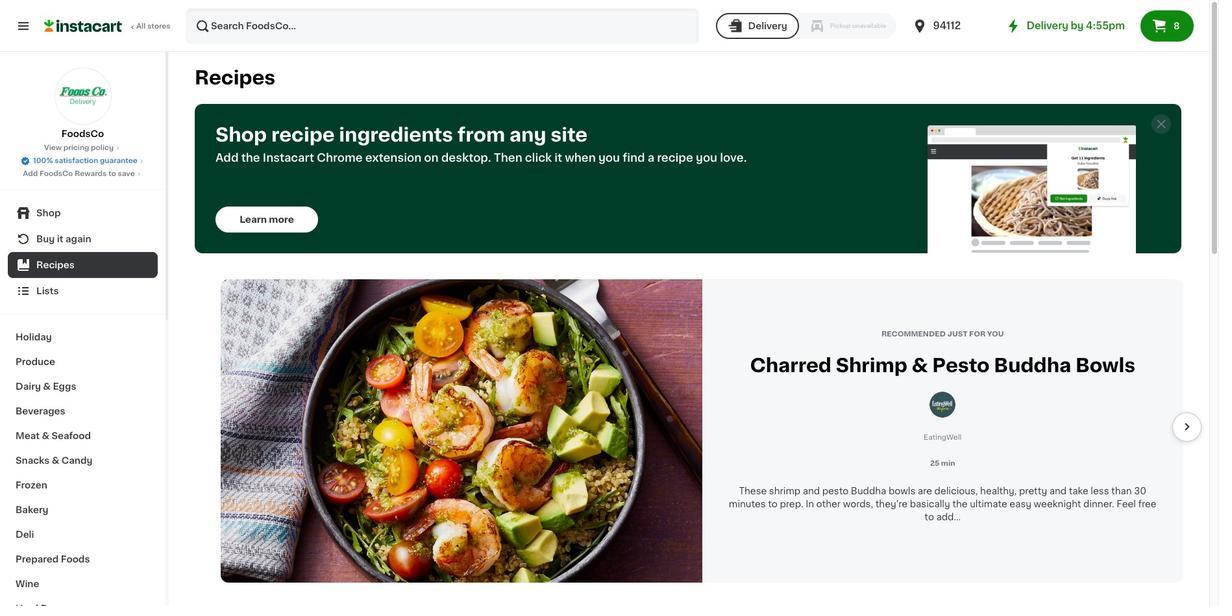 Task type: locate. For each thing, give the bounding box(es) containing it.
0 horizontal spatial to
[[108, 170, 116, 177]]

the inside these shrimp and pesto buddha bowls are delicious, healthy, pretty and take less than 30 minutes to prep. in other words, they're basically the ultimate easy weeknight dinner. feel free to add...
[[953, 499, 968, 508]]

bakery link
[[8, 498, 158, 522]]

shop for shop recipe ingredients from any site
[[216, 125, 267, 144]]

saved
[[1167, 18, 1196, 27]]

2 horizontal spatial to
[[925, 512, 935, 521]]

they're
[[876, 499, 908, 508]]

meat & seafood
[[16, 431, 91, 440]]

all
[[136, 23, 146, 30]]

view pricing policy link
[[44, 143, 122, 153]]

it
[[555, 153, 563, 163], [57, 234, 63, 244]]

on
[[424, 153, 439, 163]]

2 you from the left
[[696, 153, 718, 163]]

0 horizontal spatial add
[[23, 170, 38, 177]]

add down 100% in the top of the page
[[23, 170, 38, 177]]

when
[[565, 153, 596, 163]]

policy
[[91, 144, 114, 151]]

add left instacart
[[216, 153, 239, 163]]

&
[[912, 356, 929, 375], [43, 382, 51, 391], [42, 431, 49, 440], [52, 456, 59, 465]]

0 horizontal spatial shop
[[36, 209, 61, 218]]

bakery
[[16, 505, 48, 514]]

1 vertical spatial shop
[[36, 209, 61, 218]]

1 horizontal spatial and
[[1050, 486, 1067, 495]]

0 horizontal spatial recipes
[[36, 260, 75, 270]]

it right buy
[[57, 234, 63, 244]]

to down 'basically'
[[925, 512, 935, 521]]

1 vertical spatial foodsco
[[40, 170, 73, 177]]

pesto
[[933, 356, 990, 375]]

you
[[988, 331, 1005, 338]]

you left "love."
[[696, 153, 718, 163]]

produce
[[16, 357, 55, 366]]

to left save
[[108, 170, 116, 177]]

shop up buy
[[36, 209, 61, 218]]

0 vertical spatial foodsco
[[62, 129, 104, 138]]

1 horizontal spatial recipe
[[657, 153, 694, 163]]

pricing
[[63, 144, 89, 151]]

0 vertical spatial the
[[241, 153, 260, 163]]

any
[[510, 125, 547, 144]]

shop
[[216, 125, 267, 144], [36, 209, 61, 218]]

feel
[[1117, 499, 1137, 508]]

1 vertical spatial add
[[23, 170, 38, 177]]

& inside "meat & seafood" link
[[42, 431, 49, 440]]

free
[[1139, 499, 1157, 508]]

it right click
[[555, 153, 563, 163]]

buy it again
[[36, 234, 91, 244]]

1 vertical spatial recipes
[[36, 260, 75, 270]]

and
[[803, 486, 820, 495], [1050, 486, 1067, 495]]

to down "shrimp"
[[769, 499, 778, 508]]

instacart
[[263, 153, 314, 163]]

& down recommended
[[912, 356, 929, 375]]

0 vertical spatial to
[[108, 170, 116, 177]]

site
[[551, 125, 588, 144]]

2 vertical spatial to
[[925, 512, 935, 521]]

foodsco up view pricing policy link
[[62, 129, 104, 138]]

1 vertical spatial the
[[953, 499, 968, 508]]

100%
[[33, 157, 53, 164]]

extension banner image
[[928, 125, 1137, 253]]

learn more button
[[216, 207, 318, 233]]

the down delicious,
[[953, 499, 968, 508]]

to
[[108, 170, 116, 177], [769, 499, 778, 508], [925, 512, 935, 521]]

the left instacart
[[241, 153, 260, 163]]

1 horizontal spatial to
[[769, 499, 778, 508]]

0 horizontal spatial it
[[57, 234, 63, 244]]

shrimp
[[770, 486, 801, 495]]

lists
[[36, 286, 59, 296]]

1 horizontal spatial it
[[555, 153, 563, 163]]

and up weeknight
[[1050, 486, 1067, 495]]

snacks & candy
[[16, 456, 93, 465]]

100% satisfaction guarantee
[[33, 157, 138, 164]]

1 vertical spatial it
[[57, 234, 63, 244]]

& right meat
[[42, 431, 49, 440]]

& left eggs on the bottom left
[[43, 382, 51, 391]]

wine
[[16, 579, 39, 588]]

minutes
[[729, 499, 766, 508]]

1 vertical spatial recipe
[[657, 153, 694, 163]]

prepared
[[16, 555, 59, 564]]

save
[[118, 170, 135, 177]]

you left find
[[599, 153, 620, 163]]

foodsco link
[[54, 68, 111, 140]]

1 horizontal spatial you
[[696, 153, 718, 163]]

0 horizontal spatial recipe
[[271, 125, 335, 144]]

0 vertical spatial recipe
[[271, 125, 335, 144]]

dairy
[[16, 382, 41, 391]]

0 vertical spatial recipes
[[195, 68, 276, 87]]

other
[[817, 499, 841, 508]]

frozen
[[16, 481, 47, 490]]

add
[[216, 153, 239, 163], [23, 170, 38, 177]]

8
[[1174, 21, 1181, 31]]

again
[[66, 234, 91, 244]]

1 and from the left
[[803, 486, 820, 495]]

0 vertical spatial shop
[[216, 125, 267, 144]]

1 horizontal spatial shop
[[216, 125, 267, 144]]

find
[[623, 153, 645, 163]]

& inside snacks & candy link
[[52, 456, 59, 465]]

1 horizontal spatial delivery
[[1027, 21, 1069, 31]]

None search field
[[186, 8, 699, 44]]

charred
[[750, 356, 832, 375]]

these shrimp and pesto buddha bowls are delicious, healthy, pretty and take less than 30 minutes to prep. in other words, they're basically the ultimate easy weeknight dinner. feel free to add...
[[729, 486, 1157, 521]]

add for add foodsco rewards to save
[[23, 170, 38, 177]]

foodsco
[[62, 129, 104, 138], [40, 170, 73, 177]]

view
[[44, 144, 62, 151]]

by
[[1071, 21, 1084, 31]]

0 vertical spatial buddha
[[995, 356, 1072, 375]]

& inside dairy & eggs "link"
[[43, 382, 51, 391]]

foodsco logo image
[[54, 68, 111, 125]]

the
[[241, 153, 260, 163], [953, 499, 968, 508]]

1 horizontal spatial buddha
[[995, 356, 1072, 375]]

deli
[[16, 530, 34, 539]]

dinner.
[[1084, 499, 1115, 508]]

recipe up instacart
[[271, 125, 335, 144]]

buddha down you
[[995, 356, 1072, 375]]

1 horizontal spatial recipes
[[195, 68, 276, 87]]

shop up instacart
[[216, 125, 267, 144]]

beverages link
[[8, 399, 158, 423]]

bowls
[[889, 486, 916, 495]]

0 horizontal spatial buddha
[[851, 486, 887, 495]]

item carousel region
[[195, 279, 1202, 582]]

foodsco down 100% in the top of the page
[[40, 170, 73, 177]]

and up in
[[803, 486, 820, 495]]

buddha inside these shrimp and pesto buddha bowls are delicious, healthy, pretty and take less than 30 minutes to prep. in other words, they're basically the ultimate easy weeknight dinner. feel free to add...
[[851, 486, 887, 495]]

wine link
[[8, 572, 158, 596]]

chrome
[[317, 153, 363, 163]]

94112
[[934, 21, 961, 31]]

delivery inside delivery button
[[749, 21, 788, 31]]

bowls
[[1076, 356, 1136, 375]]

stores
[[147, 23, 171, 30]]

delivery for delivery
[[749, 21, 788, 31]]

30
[[1135, 486, 1147, 495]]

1 horizontal spatial add
[[216, 153, 239, 163]]

1 horizontal spatial the
[[953, 499, 968, 508]]

100% satisfaction guarantee button
[[20, 153, 145, 166]]

0 horizontal spatial and
[[803, 486, 820, 495]]

recipe right the a
[[657, 153, 694, 163]]

& left candy
[[52, 456, 59, 465]]

all stores
[[136, 23, 171, 30]]

1 vertical spatial buddha
[[851, 486, 887, 495]]

delivery
[[1027, 21, 1069, 31], [749, 21, 788, 31]]

0 horizontal spatial the
[[241, 153, 260, 163]]

4:55pm
[[1087, 21, 1126, 31]]

0 horizontal spatial delivery
[[749, 21, 788, 31]]

0 vertical spatial add
[[216, 153, 239, 163]]

0 horizontal spatial you
[[599, 153, 620, 163]]

buddha up words,
[[851, 486, 887, 495]]



Task type: vqa. For each thing, say whether or not it's contained in the screenshot.
the leftmost To…
no



Task type: describe. For each thing, give the bounding box(es) containing it.
lists link
[[8, 278, 158, 304]]

click
[[525, 153, 552, 163]]

snacks & candy link
[[8, 448, 158, 473]]

holiday link
[[8, 325, 158, 349]]

snacks
[[16, 456, 50, 465]]

than
[[1112, 486, 1133, 495]]

shop for shop
[[36, 209, 61, 218]]

delivery for delivery by 4:55pm
[[1027, 21, 1069, 31]]

in
[[806, 499, 815, 508]]

shrimp
[[836, 356, 908, 375]]

just
[[948, 331, 968, 338]]

words,
[[844, 499, 874, 508]]

0 vertical spatial it
[[555, 153, 563, 163]]

instacart logo image
[[44, 18, 122, 34]]

ingredients
[[339, 125, 453, 144]]

delivery button
[[716, 13, 799, 39]]

recommended
[[882, 331, 946, 338]]

a
[[648, 153, 655, 163]]

meat
[[16, 431, 40, 440]]

are
[[918, 486, 933, 495]]

delivery by 4:55pm
[[1027, 21, 1126, 31]]

prep.
[[780, 499, 804, 508]]

& for eggs
[[43, 382, 51, 391]]

& inside item carousel region
[[912, 356, 929, 375]]

eatingwell
[[924, 434, 962, 441]]

shop link
[[8, 200, 158, 226]]

25
[[931, 460, 940, 467]]

service type group
[[716, 13, 897, 39]]

2 and from the left
[[1050, 486, 1067, 495]]

basically
[[910, 499, 951, 508]]

& for candy
[[52, 456, 59, 465]]

from
[[458, 125, 505, 144]]

Search field
[[187, 9, 698, 43]]

weeknight
[[1034, 499, 1082, 508]]

dairy & eggs
[[16, 382, 76, 391]]

1 vertical spatial to
[[769, 499, 778, 508]]

desktop.
[[441, 153, 491, 163]]

8 button
[[1141, 10, 1194, 42]]

buddha for pesto
[[995, 356, 1072, 375]]

healthy,
[[981, 486, 1017, 495]]

shop recipe ingredients from any site
[[216, 125, 588, 144]]

eatingwell image
[[930, 392, 956, 418]]

add foodsco rewards to save link
[[23, 169, 143, 179]]

seafood
[[52, 431, 91, 440]]

add for add the instacart chrome extension on desktop. then click it when you find a recipe you love.
[[216, 153, 239, 163]]

min
[[942, 460, 956, 467]]

buddha for pesto
[[851, 486, 887, 495]]

foods
[[61, 555, 90, 564]]

frozen link
[[8, 473, 158, 498]]

ultimate
[[971, 499, 1008, 508]]

learn
[[240, 215, 267, 224]]

recommended just for you
[[882, 331, 1005, 338]]

pesto
[[823, 486, 849, 495]]

charred shrimp & pesto buddha bowls
[[750, 356, 1136, 375]]

holiday
[[16, 333, 52, 342]]

add...
[[937, 512, 961, 521]]

94112 button
[[913, 8, 991, 44]]

easy
[[1010, 499, 1032, 508]]

extension
[[365, 153, 422, 163]]

1 you from the left
[[599, 153, 620, 163]]

all stores link
[[44, 8, 171, 44]]

love.
[[720, 153, 747, 163]]

buy
[[36, 234, 55, 244]]

for
[[970, 331, 986, 338]]

these
[[739, 486, 767, 495]]

dairy & eggs link
[[8, 374, 158, 399]]

delivery by 4:55pm link
[[1006, 18, 1126, 34]]

deli link
[[8, 522, 158, 547]]

delicious,
[[935, 486, 979, 495]]

pretty
[[1020, 486, 1048, 495]]

guarantee
[[100, 157, 138, 164]]

25 min
[[931, 460, 956, 467]]

buy it again link
[[8, 226, 158, 252]]

then
[[494, 153, 523, 163]]

beverages
[[16, 407, 65, 416]]

prepared foods link
[[8, 547, 158, 572]]

candy
[[62, 456, 93, 465]]

take
[[1070, 486, 1089, 495]]

prepared foods
[[16, 555, 90, 564]]

& for seafood
[[42, 431, 49, 440]]

saved button
[[1151, 16, 1196, 32]]

satisfaction
[[55, 157, 98, 164]]



